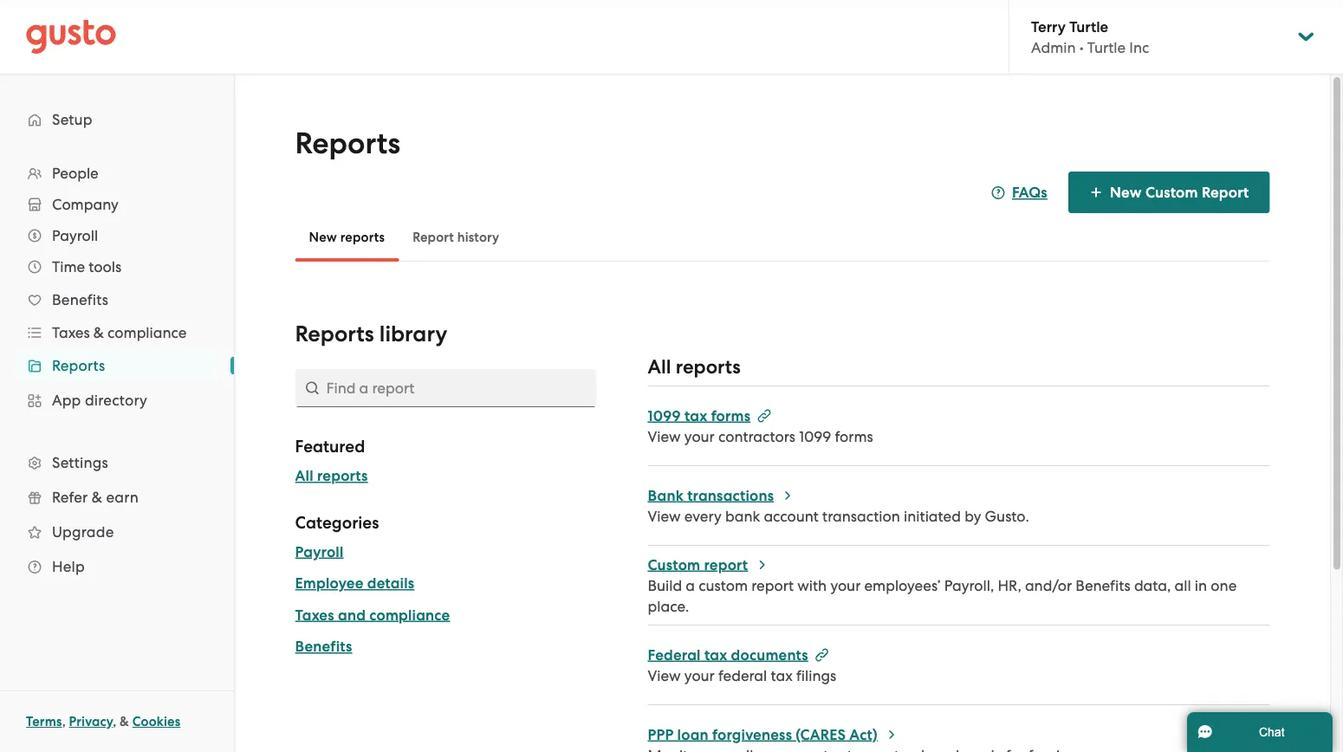 Task type: describe. For each thing, give the bounding box(es) containing it.
federal tax documents
[[648, 646, 808, 664]]

ppp loan forgiveness (cares act) link
[[648, 726, 899, 743]]

terms
[[26, 714, 62, 730]]

build a custom report with your employees' payroll, hr, and/or benefits data, all in one place.
[[648, 577, 1237, 615]]

initiated
[[904, 508, 961, 525]]

terms , privacy , & cookies
[[26, 714, 181, 730]]

view for federal tax documents
[[648, 667, 681, 684]]

and
[[338, 606, 366, 624]]

all reports button
[[295, 466, 368, 487]]

ppp loan forgiveness (cares act)
[[648, 726, 878, 743]]

new custom report link
[[1068, 172, 1270, 213]]

reports inside button
[[340, 230, 385, 245]]

•
[[1080, 39, 1084, 56]]

(cares
[[796, 726, 846, 743]]

tools
[[89, 258, 121, 276]]

bank transactions
[[648, 486, 774, 504]]

reports link
[[17, 350, 217, 381]]

compliance for taxes & compliance
[[108, 324, 187, 341]]

library
[[379, 321, 447, 348]]

1 vertical spatial reports
[[676, 355, 741, 378]]

2 vertical spatial tax
[[771, 667, 793, 684]]

1 , from the left
[[62, 714, 66, 730]]

home image
[[26, 20, 116, 54]]

1 horizontal spatial custom
[[1146, 183, 1198, 201]]

people
[[52, 165, 99, 182]]

0 vertical spatial report
[[704, 556, 748, 574]]

2 vertical spatial &
[[120, 714, 129, 730]]

view for bank transactions
[[648, 508, 681, 525]]

taxes and compliance button
[[295, 605, 450, 626]]

benefits inside list
[[52, 291, 108, 309]]

view your federal tax filings
[[648, 667, 837, 684]]

new for new custom report
[[1110, 183, 1142, 201]]

cookies
[[132, 714, 181, 730]]

1099 tax forms
[[648, 407, 751, 424]]

1 vertical spatial 1099
[[799, 428, 831, 445]]

employee details
[[295, 575, 415, 592]]

a
[[686, 577, 695, 594]]

terry turtle admin • turtle inc
[[1031, 18, 1149, 56]]

with
[[798, 577, 827, 594]]

0 horizontal spatial all reports
[[295, 467, 368, 485]]

report history
[[413, 230, 500, 245]]

1 vertical spatial reports
[[295, 321, 374, 348]]

1 horizontal spatial all
[[648, 355, 671, 378]]

app
[[52, 392, 81, 409]]

& for compliance
[[93, 324, 104, 341]]

custom report
[[648, 556, 748, 574]]

earn
[[106, 489, 139, 506]]

directory
[[85, 392, 147, 409]]

forgiveness
[[712, 726, 792, 743]]

help link
[[17, 551, 217, 582]]

time
[[52, 258, 85, 276]]

time tools button
[[17, 251, 217, 283]]

report history button
[[399, 217, 513, 258]]

contractors
[[718, 428, 796, 445]]

settings
[[52, 454, 108, 471]]

list containing people
[[0, 158, 234, 584]]

all inside button
[[295, 467, 314, 485]]

privacy
[[69, 714, 113, 730]]

documents
[[731, 646, 808, 664]]

one
[[1211, 577, 1237, 594]]

payroll inside dropdown button
[[52, 227, 98, 244]]

1 vertical spatial custom
[[648, 556, 700, 574]]

refer
[[52, 489, 88, 506]]

taxes and compliance
[[295, 606, 450, 624]]

faqs
[[1012, 184, 1048, 201]]

1099 tax forms link
[[648, 407, 772, 424]]

new for new reports
[[309, 230, 337, 245]]

filings
[[796, 667, 837, 684]]

reports tab list
[[295, 213, 1270, 262]]

employee
[[295, 575, 364, 592]]

& for earn
[[92, 489, 102, 506]]

setup
[[52, 111, 93, 128]]

employees'
[[864, 577, 941, 594]]

chat
[[1259, 725, 1285, 739]]

benefits button
[[295, 637, 352, 657]]

federal tax documents link
[[648, 646, 829, 664]]

ppp
[[648, 726, 674, 743]]

compliance for taxes and compliance
[[369, 606, 450, 624]]

place.
[[648, 598, 689, 615]]

custom report link
[[648, 556, 769, 574]]

1 horizontal spatial benefits
[[295, 638, 352, 656]]

reports inside button
[[317, 467, 368, 485]]

terry
[[1031, 18, 1066, 35]]

federal
[[718, 667, 767, 684]]

taxes & compliance
[[52, 324, 187, 341]]

view your contractors 1099 forms
[[648, 428, 873, 445]]

Report Search bar field
[[295, 369, 597, 407]]

your for forms
[[685, 428, 715, 445]]



Task type: vqa. For each thing, say whether or not it's contained in the screenshot.
with
yes



Task type: locate. For each thing, give the bounding box(es) containing it.
your
[[685, 428, 715, 445], [831, 577, 861, 594], [685, 667, 715, 684]]

in
[[1195, 577, 1207, 594]]

gusto.
[[985, 508, 1029, 525]]

turtle
[[1070, 18, 1109, 35], [1088, 39, 1126, 56]]

0 vertical spatial your
[[685, 428, 715, 445]]

people button
[[17, 158, 217, 189]]

all down featured
[[295, 467, 314, 485]]

0 vertical spatial reports
[[340, 230, 385, 245]]

featured
[[295, 437, 365, 457]]

payroll,
[[944, 577, 994, 594]]

gusto navigation element
[[0, 75, 234, 612]]

cookies button
[[132, 712, 181, 732]]

1 view from the top
[[648, 428, 681, 445]]

0 horizontal spatial report
[[413, 230, 454, 245]]

0 vertical spatial &
[[93, 324, 104, 341]]

your right with
[[831, 577, 861, 594]]

turtle up •
[[1070, 18, 1109, 35]]

new reports
[[309, 230, 385, 245]]

0 vertical spatial custom
[[1146, 183, 1198, 201]]

account
[[764, 508, 819, 525]]

turtle right •
[[1088, 39, 1126, 56]]

0 horizontal spatial new
[[309, 230, 337, 245]]

taxes down benefits link
[[52, 324, 90, 341]]

1 vertical spatial view
[[648, 508, 681, 525]]

0 horizontal spatial ,
[[62, 714, 66, 730]]

, left cookies button
[[113, 714, 116, 730]]

settings link
[[17, 447, 217, 478]]

taxes for taxes and compliance
[[295, 606, 334, 624]]

payroll up employee
[[295, 543, 344, 561]]

& down benefits link
[[93, 324, 104, 341]]

company button
[[17, 189, 217, 220]]

app directory link
[[17, 385, 217, 416]]

help
[[52, 558, 85, 575]]

taxes & compliance button
[[17, 317, 217, 348]]

app directory
[[52, 392, 147, 409]]

0 vertical spatial 1099
[[648, 407, 681, 424]]

your for documents
[[685, 667, 715, 684]]

taxes inside button
[[295, 606, 334, 624]]

tax up view your federal tax filings at bottom
[[705, 646, 727, 664]]

company
[[52, 196, 118, 213]]

1 horizontal spatial new
[[1110, 183, 1142, 201]]

&
[[93, 324, 104, 341], [92, 489, 102, 506], [120, 714, 129, 730]]

reports
[[295, 126, 401, 161], [295, 321, 374, 348], [52, 357, 105, 374]]

inc
[[1130, 39, 1149, 56]]

, left privacy link
[[62, 714, 66, 730]]

act)
[[850, 726, 878, 743]]

0 vertical spatial new
[[1110, 183, 1142, 201]]

0 vertical spatial reports
[[295, 126, 401, 161]]

0 vertical spatial benefits
[[52, 291, 108, 309]]

your inside build a custom report with your employees' payroll, hr, and/or benefits data, all in one place.
[[831, 577, 861, 594]]

1099
[[648, 407, 681, 424], [799, 428, 831, 445]]

compliance down details
[[369, 606, 450, 624]]

tax for 1099
[[685, 407, 708, 424]]

1099 right contractors
[[799, 428, 831, 445]]

forms up transaction
[[835, 428, 873, 445]]

1 vertical spatial compliance
[[369, 606, 450, 624]]

tax
[[685, 407, 708, 424], [705, 646, 727, 664], [771, 667, 793, 684]]

taxes inside taxes & compliance dropdown button
[[52, 324, 90, 341]]

custom
[[699, 577, 748, 594]]

bank
[[725, 508, 760, 525]]

0 horizontal spatial custom
[[648, 556, 700, 574]]

report
[[1202, 183, 1249, 201], [413, 230, 454, 245]]

report inside button
[[413, 230, 454, 245]]

details
[[367, 575, 415, 592]]

0 horizontal spatial compliance
[[108, 324, 187, 341]]

data,
[[1134, 577, 1171, 594]]

0 vertical spatial report
[[1202, 183, 1249, 201]]

federal
[[648, 646, 701, 664]]

refer & earn
[[52, 489, 139, 506]]

1 vertical spatial &
[[92, 489, 102, 506]]

2 vertical spatial reports
[[317, 467, 368, 485]]

benefits down time tools
[[52, 291, 108, 309]]

taxes up 'benefits' button
[[295, 606, 334, 624]]

view
[[648, 428, 681, 445], [648, 508, 681, 525], [648, 667, 681, 684]]

1 horizontal spatial ,
[[113, 714, 116, 730]]

report inside build a custom report with your employees' payroll, hr, and/or benefits data, all in one place.
[[752, 577, 794, 594]]

bank
[[648, 486, 684, 504]]

report up custom
[[704, 556, 748, 574]]

payroll
[[52, 227, 98, 244], [295, 543, 344, 561]]

benefits inside build a custom report with your employees' payroll, hr, and/or benefits data, all in one place.
[[1076, 577, 1131, 594]]

1 vertical spatial payroll
[[295, 543, 344, 561]]

0 vertical spatial all reports
[[648, 355, 741, 378]]

2 vertical spatial view
[[648, 667, 681, 684]]

0 vertical spatial compliance
[[108, 324, 187, 341]]

1 vertical spatial tax
[[705, 646, 727, 664]]

1 horizontal spatial all reports
[[648, 355, 741, 378]]

2 vertical spatial reports
[[52, 357, 105, 374]]

benefits down and on the bottom of the page
[[295, 638, 352, 656]]

history
[[457, 230, 500, 245]]

,
[[62, 714, 66, 730], [113, 714, 116, 730]]

forms up contractors
[[711, 407, 751, 424]]

setup link
[[17, 104, 217, 135]]

0 vertical spatial payroll
[[52, 227, 98, 244]]

1 vertical spatial all
[[295, 467, 314, 485]]

view down federal at the bottom
[[648, 667, 681, 684]]

2 view from the top
[[648, 508, 681, 525]]

benefits left data,
[[1076, 577, 1131, 594]]

0 horizontal spatial report
[[704, 556, 748, 574]]

all
[[648, 355, 671, 378], [295, 467, 314, 485]]

1 vertical spatial your
[[831, 577, 861, 594]]

reports inside "gusto navigation" element
[[52, 357, 105, 374]]

tax for federal
[[705, 646, 727, 664]]

employee details button
[[295, 573, 415, 594]]

report inside new custom report link
[[1202, 183, 1249, 201]]

tax down the documents
[[771, 667, 793, 684]]

0 horizontal spatial benefits
[[52, 291, 108, 309]]

all up 1099 tax forms
[[648, 355, 671, 378]]

1 horizontal spatial payroll
[[295, 543, 344, 561]]

all reports
[[648, 355, 741, 378], [295, 467, 368, 485]]

chat button
[[1187, 712, 1333, 752]]

0 horizontal spatial payroll
[[52, 227, 98, 244]]

0 horizontal spatial taxes
[[52, 324, 90, 341]]

1 vertical spatial report
[[752, 577, 794, 594]]

compliance inside dropdown button
[[108, 324, 187, 341]]

0 vertical spatial tax
[[685, 407, 708, 424]]

privacy link
[[69, 714, 113, 730]]

view down bank
[[648, 508, 681, 525]]

1 vertical spatial new
[[309, 230, 337, 245]]

build
[[648, 577, 682, 594]]

transaction
[[823, 508, 900, 525]]

0 horizontal spatial forms
[[711, 407, 751, 424]]

1 vertical spatial forms
[[835, 428, 873, 445]]

0 vertical spatial taxes
[[52, 324, 90, 341]]

report
[[704, 556, 748, 574], [752, 577, 794, 594]]

2 , from the left
[[113, 714, 116, 730]]

1 horizontal spatial report
[[752, 577, 794, 594]]

admin
[[1031, 39, 1076, 56]]

compliance inside button
[[369, 606, 450, 624]]

report left with
[[752, 577, 794, 594]]

reports library
[[295, 321, 447, 348]]

1 horizontal spatial compliance
[[369, 606, 450, 624]]

your down federal at the bottom
[[685, 667, 715, 684]]

upgrade
[[52, 523, 114, 541]]

terms link
[[26, 714, 62, 730]]

categories
[[295, 513, 379, 533]]

faqs button
[[991, 182, 1048, 203]]

0 vertical spatial turtle
[[1070, 18, 1109, 35]]

1 horizontal spatial 1099
[[799, 428, 831, 445]]

& inside dropdown button
[[93, 324, 104, 341]]

1 vertical spatial all reports
[[295, 467, 368, 485]]

1 vertical spatial taxes
[[295, 606, 334, 624]]

view down 1099 tax forms
[[648, 428, 681, 445]]

refer & earn link
[[17, 482, 217, 513]]

all reports up 1099 tax forms
[[648, 355, 741, 378]]

1 vertical spatial turtle
[[1088, 39, 1126, 56]]

1 vertical spatial report
[[413, 230, 454, 245]]

your down 1099 tax forms
[[685, 428, 715, 445]]

all
[[1175, 577, 1191, 594]]

2 vertical spatial benefits
[[295, 638, 352, 656]]

payroll button
[[295, 542, 344, 562]]

compliance
[[108, 324, 187, 341], [369, 606, 450, 624]]

taxes for taxes & compliance
[[52, 324, 90, 341]]

compliance down benefits link
[[108, 324, 187, 341]]

1 horizontal spatial report
[[1202, 183, 1249, 201]]

3 view from the top
[[648, 667, 681, 684]]

2 vertical spatial your
[[685, 667, 715, 684]]

2 horizontal spatial benefits
[[1076, 577, 1131, 594]]

custom
[[1146, 183, 1198, 201], [648, 556, 700, 574]]

new inside button
[[309, 230, 337, 245]]

new
[[1110, 183, 1142, 201], [309, 230, 337, 245]]

tax up view your contractors 1099 forms
[[685, 407, 708, 424]]

benefits link
[[17, 284, 217, 315]]

time tools
[[52, 258, 121, 276]]

upgrade link
[[17, 517, 217, 548]]

0 horizontal spatial all
[[295, 467, 314, 485]]

taxes
[[52, 324, 90, 341], [295, 606, 334, 624]]

all reports down featured
[[295, 467, 368, 485]]

view every bank account transaction initiated by gusto.
[[648, 508, 1029, 525]]

& left earn
[[92, 489, 102, 506]]

1 horizontal spatial taxes
[[295, 606, 334, 624]]

0 vertical spatial forms
[[711, 407, 751, 424]]

list
[[0, 158, 234, 584]]

every
[[685, 508, 722, 525]]

payroll button
[[17, 220, 217, 251]]

0 vertical spatial all
[[648, 355, 671, 378]]

1 vertical spatial benefits
[[1076, 577, 1131, 594]]

& left cookies button
[[120, 714, 129, 730]]

1099 up bank
[[648, 407, 681, 424]]

0 vertical spatial view
[[648, 428, 681, 445]]

payroll up "time"
[[52, 227, 98, 244]]

view for 1099 tax forms
[[648, 428, 681, 445]]

bank transactions link
[[648, 486, 795, 504]]

1 horizontal spatial forms
[[835, 428, 873, 445]]

0 horizontal spatial 1099
[[648, 407, 681, 424]]

hr,
[[998, 577, 1022, 594]]

loan
[[677, 726, 709, 743]]



